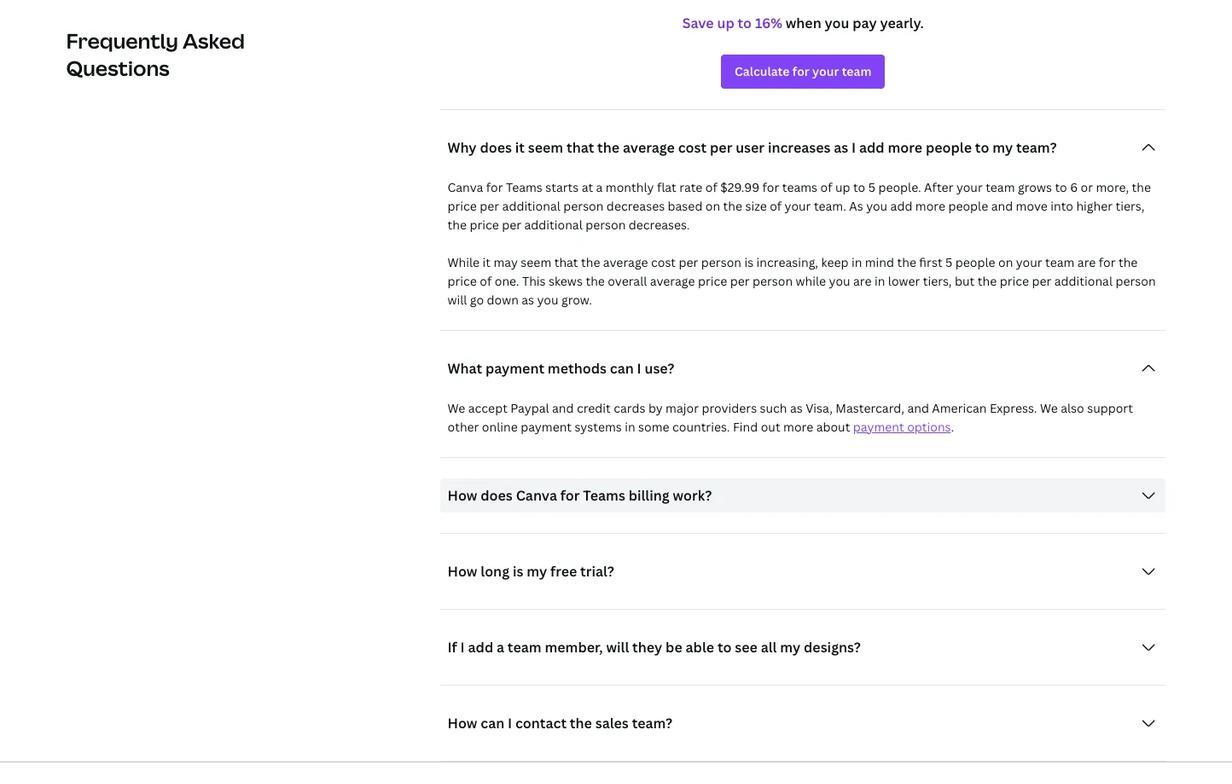 Task type: locate. For each thing, give the bounding box(es) containing it.
the left sales
[[570, 715, 592, 733]]

1 vertical spatial average
[[603, 254, 648, 271]]

0 horizontal spatial is
[[513, 563, 524, 581]]

for down systems
[[561, 487, 580, 505]]

0 horizontal spatial tiers,
[[923, 273, 952, 289]]

1 horizontal spatial team?
[[1017, 138, 1057, 157]]

starts
[[546, 179, 579, 195]]

1 horizontal spatial we
[[1041, 400, 1058, 417]]

add down people.
[[891, 198, 913, 214]]

0 horizontal spatial can
[[481, 715, 505, 733]]

1 we from the left
[[448, 400, 466, 417]]

0 vertical spatial is
[[745, 254, 754, 271]]

0 vertical spatial can
[[610, 359, 634, 378]]

is inside dropdown button
[[513, 563, 524, 581]]

2 vertical spatial more
[[784, 419, 814, 435]]

0 horizontal spatial will
[[448, 292, 467, 308]]

a inside if i add a team member, will they be able to see all my designs? dropdown button
[[497, 639, 505, 657]]

0 vertical spatial my
[[993, 138, 1013, 157]]

add right if
[[468, 639, 494, 657]]

is right long
[[513, 563, 524, 581]]

tiers, inside the while it may seem that the average cost per person is increasing, keep in mind the first 5 people on your team are for the price of one. this skews the overall average price per person while you are in lower tiers, but the price per additional person will go down as you grow.
[[923, 273, 952, 289]]

1 horizontal spatial a
[[596, 179, 603, 195]]

1 vertical spatial in
[[875, 273, 886, 289]]

and up options
[[908, 400, 930, 417]]

1 horizontal spatial as
[[790, 400, 803, 417]]

0 vertical spatial will
[[448, 292, 467, 308]]

per inside dropdown button
[[710, 138, 733, 157]]

i inside if i add a team member, will they be able to see all my designs? dropdown button
[[461, 639, 465, 657]]

more inside canva for teams starts at a monthly flat rate of $29.99 for teams of up to 5 people. after your team grows to 6 or more, the price per additional person decreases based on the size of your team. as you add more people and move into higher tiers, the price per additional person decreases.
[[916, 198, 946, 214]]

to inside how much will canva for teams cost my team or organization? region
[[738, 14, 752, 32]]

2 horizontal spatial add
[[891, 198, 913, 214]]

i inside why does it seem that the average cost per user increases as i add more people to my team? dropdown button
[[852, 138, 856, 157]]

you inside canva for teams starts at a monthly flat rate of $29.99 for teams of up to 5 people. after your team grows to 6 or more, the price per additional person decreases based on the size of your team. as you add more people and move into higher tiers, the price per additional person decreases.
[[867, 198, 888, 214]]

pay
[[853, 14, 877, 32]]

0 vertical spatial more
[[888, 138, 923, 157]]

1 horizontal spatial in
[[852, 254, 862, 271]]

6
[[1071, 179, 1078, 195]]

team?
[[1017, 138, 1057, 157], [632, 715, 673, 733]]

average up overall
[[603, 254, 648, 271]]

5 left people.
[[869, 179, 876, 195]]

team
[[842, 63, 872, 79], [986, 179, 1015, 195], [1046, 254, 1075, 271], [508, 639, 542, 657]]

price
[[448, 198, 477, 214], [470, 217, 499, 233], [448, 273, 477, 289], [698, 273, 728, 289], [1000, 273, 1030, 289]]

cost up rate
[[678, 138, 707, 157]]

visa,
[[806, 400, 833, 417]]

0 vertical spatial add
[[860, 138, 885, 157]]

for
[[793, 63, 810, 79], [486, 179, 503, 195], [763, 179, 780, 195], [1099, 254, 1116, 271], [561, 487, 580, 505]]

go
[[470, 292, 484, 308]]

your down when
[[813, 63, 839, 79]]

1 vertical spatial it
[[483, 254, 491, 271]]

if i add a team member, will they be able to see all my designs? button
[[441, 631, 1166, 665]]

while
[[796, 273, 826, 289]]

as left visa, at the bottom right of the page
[[790, 400, 803, 417]]

based
[[668, 198, 703, 214]]

up up team.
[[836, 179, 851, 195]]

seem inside the while it may seem that the average cost per person is increasing, keep in mind the first 5 people on your team are for the price of one. this skews the overall average price per person while you are in lower tiers, but the price per additional person will go down as you grow.
[[521, 254, 552, 271]]

your down teams
[[785, 198, 811, 214]]

1 horizontal spatial tiers,
[[1116, 198, 1145, 214]]

5
[[869, 179, 876, 195], [946, 254, 953, 271]]

that
[[567, 138, 594, 157], [555, 254, 578, 271]]

0 vertical spatial that
[[567, 138, 594, 157]]

are down 'higher'
[[1078, 254, 1096, 271]]

in right "keep"
[[852, 254, 862, 271]]

and
[[992, 198, 1013, 214], [552, 400, 574, 417], [908, 400, 930, 417]]

and left move
[[992, 198, 1013, 214]]

keep
[[822, 254, 849, 271]]

1 vertical spatial team?
[[632, 715, 673, 733]]

1 vertical spatial teams
[[583, 487, 626, 505]]

lower
[[888, 273, 920, 289]]

will left go
[[448, 292, 467, 308]]

0 vertical spatial average
[[623, 138, 675, 157]]

canva up how long is my free trial?
[[516, 487, 557, 505]]

how inside dropdown button
[[448, 563, 478, 581]]

0 vertical spatial people
[[926, 138, 972, 157]]

is
[[745, 254, 754, 271], [513, 563, 524, 581]]

providers
[[702, 400, 757, 417]]

that up skews
[[555, 254, 578, 271]]

payment down mastercard,
[[854, 419, 905, 435]]

1 vertical spatial will
[[606, 639, 629, 657]]

if
[[448, 639, 457, 657]]

it inside the while it may seem that the average cost per person is increasing, keep in mind the first 5 people on your team are for the price of one. this skews the overall average price per person while you are in lower tiers, but the price per additional person will go down as you grow.
[[483, 254, 491, 271]]

will
[[448, 292, 467, 308], [606, 639, 629, 657]]

are
[[1078, 254, 1096, 271], [854, 273, 872, 289]]

as down this
[[522, 292, 534, 308]]

it
[[515, 138, 525, 157], [483, 254, 491, 271]]

cost for user
[[678, 138, 707, 157]]

average for user
[[623, 138, 675, 157]]

1 vertical spatial as
[[522, 292, 534, 308]]

in inside we accept paypal and credit cards by major providers such as visa, mastercard, and american express. we also support other online payment systems in some countries. find out more about
[[625, 419, 636, 435]]

0 horizontal spatial in
[[625, 419, 636, 435]]

billing
[[629, 487, 670, 505]]

be
[[666, 639, 683, 657]]

we left also
[[1041, 400, 1058, 417]]

3 how from the top
[[448, 715, 478, 733]]

i right if
[[461, 639, 465, 657]]

1 how from the top
[[448, 487, 478, 505]]

2 horizontal spatial and
[[992, 198, 1013, 214]]

1 vertical spatial canva
[[516, 487, 557, 505]]

people inside canva for teams starts at a monthly flat rate of $29.99 for teams of up to 5 people. after your team grows to 6 or more, the price per additional person decreases based on the size of your team. as you add more people and move into higher tiers, the price per additional person decreases.
[[949, 198, 989, 214]]

1 horizontal spatial 5
[[946, 254, 953, 271]]

payment down paypal
[[521, 419, 572, 435]]

use?
[[645, 359, 675, 378]]

0 horizontal spatial canva
[[448, 179, 483, 195]]

is inside the while it may seem that the average cost per person is increasing, keep in mind the first 5 people on your team are for the price of one. this skews the overall average price per person while you are in lower tiers, but the price per additional person will go down as you grow.
[[745, 254, 754, 271]]

for right calculate
[[793, 63, 810, 79]]

more right out
[[784, 419, 814, 435]]

more down "after"
[[916, 198, 946, 214]]

0 horizontal spatial as
[[522, 292, 534, 308]]

0 vertical spatial as
[[834, 138, 849, 157]]

0 vertical spatial up
[[717, 14, 735, 32]]

as inside we accept paypal and credit cards by major providers such as visa, mastercard, and american express. we also support other online payment systems in some countries. find out more about
[[790, 400, 803, 417]]

0 horizontal spatial we
[[448, 400, 466, 417]]

save
[[683, 14, 714, 32]]

add inside canva for teams starts at a monthly flat rate of $29.99 for teams of up to 5 people. after your team grows to 6 or more, the price per additional person decreases based on the size of your team. as you add more people and move into higher tiers, the price per additional person decreases.
[[891, 198, 913, 214]]

0 vertical spatial seem
[[528, 138, 564, 157]]

1 vertical spatial does
[[481, 487, 513, 505]]

0 horizontal spatial a
[[497, 639, 505, 657]]

2 vertical spatial how
[[448, 715, 478, 733]]

canva
[[448, 179, 483, 195], [516, 487, 557, 505]]

1 vertical spatial on
[[999, 254, 1014, 271]]

mastercard,
[[836, 400, 905, 417]]

1 horizontal spatial is
[[745, 254, 754, 271]]

countries.
[[673, 419, 730, 435]]

1 horizontal spatial and
[[908, 400, 930, 417]]

team? up grows
[[1017, 138, 1057, 157]]

of up go
[[480, 273, 492, 289]]

tiers, down more,
[[1116, 198, 1145, 214]]

you down this
[[537, 292, 559, 308]]

as right "increases"
[[834, 138, 849, 157]]

frequently asked questions
[[67, 26, 245, 82]]

average right overall
[[650, 273, 695, 289]]

0 vertical spatial a
[[596, 179, 603, 195]]

of inside the while it may seem that the average cost per person is increasing, keep in mind the first 5 people on your team are for the price of one. this skews the overall average price per person while you are in lower tiers, but the price per additional person will go down as you grow.
[[480, 273, 492, 289]]

0 horizontal spatial 5
[[869, 179, 876, 195]]

0 vertical spatial it
[[515, 138, 525, 157]]

for left "starts"
[[486, 179, 503, 195]]

we up other
[[448, 400, 466, 417]]

as inside the while it may seem that the average cost per person is increasing, keep in mind the first 5 people on your team are for the price of one. this skews the overall average price per person while you are in lower tiers, but the price per additional person will go down as you grow.
[[522, 292, 534, 308]]

it right why
[[515, 138, 525, 157]]

your
[[813, 63, 839, 79], [957, 179, 983, 195], [785, 198, 811, 214], [1017, 254, 1043, 271]]

see
[[735, 639, 758, 657]]

team down into
[[1046, 254, 1075, 271]]

also
[[1061, 400, 1085, 417]]

1 horizontal spatial my
[[780, 639, 801, 657]]

average
[[623, 138, 675, 157], [603, 254, 648, 271], [650, 273, 695, 289]]

1 horizontal spatial on
[[999, 254, 1014, 271]]

more inside dropdown button
[[888, 138, 923, 157]]

tiers,
[[1116, 198, 1145, 214], [923, 273, 952, 289]]

you right as
[[867, 198, 888, 214]]

people inside dropdown button
[[926, 138, 972, 157]]

i left use?
[[637, 359, 642, 378]]

calculate for your team link
[[721, 55, 886, 89]]

1 vertical spatial people
[[949, 198, 989, 214]]

0 vertical spatial on
[[706, 198, 721, 214]]

up right "save"
[[717, 14, 735, 32]]

it left may
[[483, 254, 491, 271]]

the down $29.99
[[724, 198, 743, 214]]

0 horizontal spatial on
[[706, 198, 721, 214]]

on right first
[[999, 254, 1014, 271]]

and left credit
[[552, 400, 574, 417]]

cost inside the while it may seem that the average cost per person is increasing, keep in mind the first 5 people on your team are for the price of one. this skews the overall average price per person while you are in lower tiers, but the price per additional person will go down as you grow.
[[651, 254, 676, 271]]

people up "after"
[[926, 138, 972, 157]]

1 vertical spatial my
[[527, 563, 547, 581]]

a right if
[[497, 639, 505, 657]]

and inside canva for teams starts at a monthly flat rate of $29.99 for teams of up to 5 people. after your team grows to 6 or more, the price per additional person decreases based on the size of your team. as you add more people and move into higher tiers, the price per additional person decreases.
[[992, 198, 1013, 214]]

canva down why
[[448, 179, 483, 195]]

seem up this
[[521, 254, 552, 271]]

1 horizontal spatial cost
[[678, 138, 707, 157]]

2 vertical spatial my
[[780, 639, 801, 657]]

add up people.
[[860, 138, 885, 157]]

credit
[[577, 400, 611, 417]]

can left use?
[[610, 359, 634, 378]]

that inside the while it may seem that the average cost per person is increasing, keep in mind the first 5 people on your team are for the price of one. this skews the overall average price per person while you are in lower tiers, but the price per additional person will go down as you grow.
[[555, 254, 578, 271]]

2 horizontal spatial my
[[993, 138, 1013, 157]]

1 horizontal spatial it
[[515, 138, 525, 157]]

does down the online
[[481, 487, 513, 505]]

of right "size"
[[770, 198, 782, 214]]

2 how from the top
[[448, 563, 478, 581]]

canva inside dropdown button
[[516, 487, 557, 505]]

team left grows
[[986, 179, 1015, 195]]

0 vertical spatial tiers,
[[1116, 198, 1145, 214]]

additional
[[502, 198, 561, 214], [525, 217, 583, 233], [1055, 273, 1113, 289]]

but
[[955, 273, 975, 289]]

cost inside why does it seem that the average cost per user increases as i add more people to my team? dropdown button
[[678, 138, 707, 157]]

for up "size"
[[763, 179, 780, 195]]

my inside why does it seem that the average cost per user increases as i add more people to my team? dropdown button
[[993, 138, 1013, 157]]

0 horizontal spatial teams
[[506, 179, 543, 195]]

at
[[582, 179, 593, 195]]

1 vertical spatial a
[[497, 639, 505, 657]]

is left increasing,
[[745, 254, 754, 271]]

2 vertical spatial in
[[625, 419, 636, 435]]

1 vertical spatial 5
[[946, 254, 953, 271]]

in
[[852, 254, 862, 271], [875, 273, 886, 289], [625, 419, 636, 435]]

2 horizontal spatial as
[[834, 138, 849, 157]]

2 vertical spatial additional
[[1055, 273, 1113, 289]]

0 vertical spatial 5
[[869, 179, 876, 195]]

how does canva for teams billing work? button
[[441, 479, 1166, 513]]

other
[[448, 419, 479, 435]]

1 horizontal spatial can
[[610, 359, 634, 378]]

that up at on the left of the page
[[567, 138, 594, 157]]

0 horizontal spatial up
[[717, 14, 735, 32]]

you left pay
[[825, 14, 850, 32]]

5 inside canva for teams starts at a monthly flat rate of $29.99 for teams of up to 5 people. after your team grows to 6 or more, the price per additional person decreases based on the size of your team. as you add more people and move into higher tiers, the price per additional person decreases.
[[869, 179, 876, 195]]

how down other
[[448, 487, 478, 505]]

you inside how much will canva for teams cost my team or organization? region
[[825, 14, 850, 32]]

long
[[481, 563, 510, 581]]

more up people.
[[888, 138, 923, 157]]

0 vertical spatial canva
[[448, 179, 483, 195]]

team down pay
[[842, 63, 872, 79]]

how for how can i contact the sales team?
[[448, 715, 478, 733]]

that inside dropdown button
[[567, 138, 594, 157]]

1 vertical spatial that
[[555, 254, 578, 271]]

options
[[908, 419, 951, 435]]

2 horizontal spatial in
[[875, 273, 886, 289]]

as
[[834, 138, 849, 157], [522, 292, 534, 308], [790, 400, 803, 417]]

1 horizontal spatial up
[[836, 179, 851, 195]]

can left contact
[[481, 715, 505, 733]]

people up but
[[956, 254, 996, 271]]

1 horizontal spatial will
[[606, 639, 629, 657]]

how left long
[[448, 563, 478, 581]]

teams left billing
[[583, 487, 626, 505]]

team? right sales
[[632, 715, 673, 733]]

tiers, down first
[[923, 273, 952, 289]]

1 vertical spatial how
[[448, 563, 478, 581]]

calculate
[[735, 63, 790, 79]]

i inside how can i contact the sales team? dropdown button
[[508, 715, 512, 733]]

for inside 'calculate for your team' link
[[793, 63, 810, 79]]

rate
[[680, 179, 703, 195]]

cost down decreases.
[[651, 254, 676, 271]]

up inside how much will canva for teams cost my team or organization? region
[[717, 14, 735, 32]]

more inside we accept paypal and credit cards by major providers such as visa, mastercard, and american express. we also support other online payment systems in some countries. find out more about
[[784, 419, 814, 435]]

2 vertical spatial as
[[790, 400, 803, 417]]

it inside why does it seem that the average cost per user increases as i add more people to my team? dropdown button
[[515, 138, 525, 157]]

team inside canva for teams starts at a monthly flat rate of $29.99 for teams of up to 5 people. after your team grows to 6 or more, the price per additional person decreases based on the size of your team. as you add more people and move into higher tiers, the price per additional person decreases.
[[986, 179, 1015, 195]]

5 right first
[[946, 254, 953, 271]]

1 vertical spatial seem
[[521, 254, 552, 271]]

0 horizontal spatial team?
[[632, 715, 673, 733]]

seem inside dropdown button
[[528, 138, 564, 157]]

flat
[[657, 179, 677, 195]]

2 vertical spatial average
[[650, 273, 695, 289]]

on
[[706, 198, 721, 214], [999, 254, 1014, 271]]

average up flat
[[623, 138, 675, 157]]

2 vertical spatial add
[[468, 639, 494, 657]]

will left they on the right bottom
[[606, 639, 629, 657]]

seem for may
[[521, 254, 552, 271]]

seem
[[528, 138, 564, 157], [521, 254, 552, 271]]

does right why
[[480, 138, 512, 157]]

the up the monthly
[[598, 138, 620, 157]]

a right at on the left of the page
[[596, 179, 603, 195]]

teams
[[783, 179, 818, 195]]

in down mind
[[875, 273, 886, 289]]

average inside dropdown button
[[623, 138, 675, 157]]

how down if
[[448, 715, 478, 733]]

i left contact
[[508, 715, 512, 733]]

0 horizontal spatial my
[[527, 563, 547, 581]]

1 vertical spatial add
[[891, 198, 913, 214]]

per
[[710, 138, 733, 157], [480, 198, 500, 214], [502, 217, 522, 233], [679, 254, 699, 271], [730, 273, 750, 289], [1032, 273, 1052, 289]]

for down 'higher'
[[1099, 254, 1116, 271]]

i
[[852, 138, 856, 157], [637, 359, 642, 378], [461, 639, 465, 657], [508, 715, 512, 733]]

i right "increases"
[[852, 138, 856, 157]]

that for may
[[555, 254, 578, 271]]

up
[[717, 14, 735, 32], [836, 179, 851, 195]]

payment up paypal
[[486, 359, 545, 378]]

teams inside canva for teams starts at a monthly flat rate of $29.99 for teams of up to 5 people. after your team grows to 6 or more, the price per additional person decreases based on the size of your team. as you add more people and move into higher tiers, the price per additional person decreases.
[[506, 179, 543, 195]]

people down "after"
[[949, 198, 989, 214]]

of up team.
[[821, 179, 833, 195]]

teams left "starts"
[[506, 179, 543, 195]]

teams
[[506, 179, 543, 195], [583, 487, 626, 505]]

payment inside we accept paypal and credit cards by major providers such as visa, mastercard, and american express. we also support other online payment systems in some countries. find out more about
[[521, 419, 572, 435]]

0 vertical spatial does
[[480, 138, 512, 157]]

1 vertical spatial are
[[854, 273, 872, 289]]

0 vertical spatial cost
[[678, 138, 707, 157]]

methods
[[548, 359, 607, 378]]

0 horizontal spatial and
[[552, 400, 574, 417]]

can
[[610, 359, 634, 378], [481, 715, 505, 733]]

able
[[686, 639, 715, 657]]

16%
[[755, 14, 783, 32]]

more
[[888, 138, 923, 157], [916, 198, 946, 214], [784, 419, 814, 435]]

people.
[[879, 179, 922, 195]]

on right based
[[706, 198, 721, 214]]

1 vertical spatial up
[[836, 179, 851, 195]]

does for how
[[481, 487, 513, 505]]

are down mind
[[854, 273, 872, 289]]

2 vertical spatial people
[[956, 254, 996, 271]]

1 horizontal spatial add
[[860, 138, 885, 157]]

0 vertical spatial how
[[448, 487, 478, 505]]

your down move
[[1017, 254, 1043, 271]]

1 horizontal spatial canva
[[516, 487, 557, 505]]

we
[[448, 400, 466, 417], [1041, 400, 1058, 417]]

1 vertical spatial is
[[513, 563, 524, 581]]

add
[[860, 138, 885, 157], [891, 198, 913, 214], [468, 639, 494, 657]]

1 vertical spatial more
[[916, 198, 946, 214]]

my inside the how long is my free trial? dropdown button
[[527, 563, 547, 581]]

in down 'cards' at the bottom of page
[[625, 419, 636, 435]]

1 vertical spatial additional
[[525, 217, 583, 233]]

1 vertical spatial cost
[[651, 254, 676, 271]]

team left member,
[[508, 639, 542, 657]]

1 horizontal spatial are
[[1078, 254, 1096, 271]]

seem up "starts"
[[528, 138, 564, 157]]



Task type: describe. For each thing, give the bounding box(es) containing it.
0 vertical spatial are
[[1078, 254, 1096, 271]]

why does it seem that the average cost per user increases as i add more people to my team? button
[[441, 131, 1166, 165]]

will inside the while it may seem that the average cost per person is increasing, keep in mind the first 5 people on your team are for the price of one. this skews the overall average price per person while you are in lower tiers, but the price per additional person will go down as you grow.
[[448, 292, 467, 308]]

the inside how can i contact the sales team? dropdown button
[[570, 715, 592, 733]]

does for why
[[480, 138, 512, 157]]

tiers, inside canva for teams starts at a monthly flat rate of $29.99 for teams of up to 5 people. after your team grows to 6 or more, the price per additional person decreases based on the size of your team. as you add more people and move into higher tiers, the price per additional person decreases.
[[1116, 198, 1145, 214]]

on inside canva for teams starts at a monthly flat rate of $29.99 for teams of up to 5 people. after your team grows to 6 or more, the price per additional person decreases based on the size of your team. as you add more people and move into higher tiers, the price per additional person decreases.
[[706, 198, 721, 214]]

why
[[448, 138, 477, 157]]

for inside the while it may seem that the average cost per person is increasing, keep in mind the first 5 people on your team are for the price of one. this skews the overall average price per person while you are in lower tiers, but the price per additional person will go down as you grow.
[[1099, 254, 1116, 271]]

that for it
[[567, 138, 594, 157]]

online
[[482, 419, 518, 435]]

frequently
[[67, 26, 179, 55]]

may
[[494, 254, 518, 271]]

member,
[[545, 639, 603, 657]]

canva for teams starts at a monthly flat rate of $29.99 for teams of up to 5 people. after your team grows to 6 or more, the price per additional person decreases based on the size of your team. as you add more people and move into higher tiers, the price per additional person decreases.
[[448, 179, 1152, 233]]

major
[[666, 400, 699, 417]]

asked
[[183, 26, 245, 55]]

by
[[649, 400, 663, 417]]

systems
[[575, 419, 622, 435]]

0 horizontal spatial add
[[468, 639, 494, 657]]

they
[[633, 639, 663, 657]]

team inside 'calculate for your team' link
[[842, 63, 872, 79]]

paypal
[[511, 400, 549, 417]]

your inside how much will canva for teams cost my team or organization? region
[[813, 63, 839, 79]]

support
[[1088, 400, 1134, 417]]

trial?
[[581, 563, 615, 581]]

my inside if i add a team member, will they be able to see all my designs? dropdown button
[[780, 639, 801, 657]]

payment inside dropdown button
[[486, 359, 545, 378]]

5 inside the while it may seem that the average cost per person is increasing, keep in mind the first 5 people on your team are for the price of one. this skews the overall average price per person while you are in lower tiers, but the price per additional person will go down as you grow.
[[946, 254, 953, 271]]

up inside canva for teams starts at a monthly flat rate of $29.99 for teams of up to 5 people. after your team grows to 6 or more, the price per additional person decreases based on the size of your team. as you add more people and move into higher tiers, the price per additional person decreases.
[[836, 179, 851, 195]]

additional inside the while it may seem that the average cost per person is increasing, keep in mind the first 5 people on your team are for the price of one. this skews the overall average price per person while you are in lower tiers, but the price per additional person will go down as you grow.
[[1055, 273, 1113, 289]]

the up lower
[[898, 254, 917, 271]]

the down more,
[[1119, 254, 1138, 271]]

0 horizontal spatial are
[[854, 273, 872, 289]]

american
[[932, 400, 987, 417]]

how does canva for teams billing work?
[[448, 487, 712, 505]]

size
[[746, 198, 767, 214]]

as inside dropdown button
[[834, 138, 849, 157]]

the right more,
[[1132, 179, 1152, 195]]

when
[[786, 14, 822, 32]]

about
[[817, 419, 851, 435]]

while
[[448, 254, 480, 271]]

find
[[733, 419, 758, 435]]

the up while
[[448, 217, 467, 233]]

some
[[639, 419, 670, 435]]

this
[[522, 273, 546, 289]]

we accept paypal and credit cards by major providers such as visa, mastercard, and american express. we also support other online payment systems in some countries. find out more about
[[448, 400, 1134, 435]]

designs?
[[804, 639, 861, 657]]

team inside if i add a team member, will they be able to see all my designs? dropdown button
[[508, 639, 542, 657]]

on inside the while it may seem that the average cost per person is increasing, keep in mind the first 5 people on your team are for the price of one. this skews the overall average price per person while you are in lower tiers, but the price per additional person will go down as you grow.
[[999, 254, 1014, 271]]

while it may seem that the average cost per person is increasing, keep in mind the first 5 people on your team are for the price of one. this skews the overall average price per person while you are in lower tiers, but the price per additional person will go down as you grow.
[[448, 254, 1156, 308]]

2 we from the left
[[1041, 400, 1058, 417]]

payment options link
[[854, 419, 951, 435]]

the inside why does it seem that the average cost per user increases as i add more people to my team? dropdown button
[[598, 138, 620, 157]]

payment options .
[[854, 419, 954, 435]]

move
[[1016, 198, 1048, 214]]

you down "keep"
[[829, 273, 851, 289]]

questions
[[67, 54, 170, 82]]

mind
[[865, 254, 895, 271]]

increasing,
[[757, 254, 819, 271]]

express.
[[990, 400, 1038, 417]]

people inside the while it may seem that the average cost per person is increasing, keep in mind the first 5 people on your team are for the price of one. this skews the overall average price per person while you are in lower tiers, but the price per additional person will go down as you grow.
[[956, 254, 996, 271]]

sales
[[596, 715, 629, 733]]

for inside how does canva for teams billing work? dropdown button
[[561, 487, 580, 505]]

seem for it
[[528, 138, 564, 157]]

all
[[761, 639, 777, 657]]

how long is my free trial? button
[[441, 555, 1166, 589]]

user
[[736, 138, 765, 157]]

the up the grow.
[[586, 273, 605, 289]]

such
[[760, 400, 788, 417]]

i inside what payment methods can i use? dropdown button
[[637, 359, 642, 378]]

first
[[920, 254, 943, 271]]

your inside the while it may seem that the average cost per person is increasing, keep in mind the first 5 people on your team are for the price of one. this skews the overall average price per person while you are in lower tiers, but the price per additional person will go down as you grow.
[[1017, 254, 1043, 271]]

after
[[925, 179, 954, 195]]

how for how long is my free trial?
[[448, 563, 478, 581]]

grows
[[1018, 179, 1053, 195]]

how for how does canva for teams billing work?
[[448, 487, 478, 505]]

if i add a team member, will they be able to see all my designs?
[[448, 639, 861, 657]]

or
[[1081, 179, 1094, 195]]

more,
[[1096, 179, 1129, 195]]

work?
[[673, 487, 712, 505]]

one.
[[495, 273, 519, 289]]

cards
[[614, 400, 646, 417]]

will inside dropdown button
[[606, 639, 629, 657]]

accept
[[468, 400, 508, 417]]

decreases.
[[629, 217, 690, 233]]

yearly.
[[881, 14, 924, 32]]

teams inside dropdown button
[[583, 487, 626, 505]]

1 vertical spatial can
[[481, 715, 505, 733]]

a inside canva for teams starts at a monthly flat rate of $29.99 for teams of up to 5 people. after your team grows to 6 or more, the price per additional person decreases based on the size of your team. as you add more people and move into higher tiers, the price per additional person decreases.
[[596, 179, 603, 195]]

of right rate
[[706, 179, 718, 195]]

calculate for your team
[[735, 63, 872, 79]]

0 vertical spatial in
[[852, 254, 862, 271]]

average for person
[[603, 254, 648, 271]]

grow.
[[562, 292, 592, 308]]

down
[[487, 292, 519, 308]]

overall
[[608, 273, 647, 289]]

how can i contact the sales team? button
[[441, 707, 1166, 741]]

.
[[951, 419, 954, 435]]

into
[[1051, 198, 1074, 214]]

cost for person
[[651, 254, 676, 271]]

0 vertical spatial team?
[[1017, 138, 1057, 157]]

why does it seem that the average cost per user increases as i add more people to my team?
[[448, 138, 1057, 157]]

canva inside canva for teams starts at a monthly flat rate of $29.99 for teams of up to 5 people. after your team grows to 6 or more, the price per additional person decreases based on the size of your team. as you add more people and move into higher tiers, the price per additional person decreases.
[[448, 179, 483, 195]]

free
[[551, 563, 577, 581]]

team inside the while it may seem that the average cost per person is increasing, keep in mind the first 5 people on your team are for the price of one. this skews the overall average price per person while you are in lower tiers, but the price per additional person will go down as you grow.
[[1046, 254, 1075, 271]]

how can i contact the sales team?
[[448, 715, 673, 733]]

the right but
[[978, 273, 997, 289]]

increases
[[768, 138, 831, 157]]

as
[[850, 198, 864, 214]]

higher
[[1077, 198, 1113, 214]]

monthly
[[606, 179, 654, 195]]

your right "after"
[[957, 179, 983, 195]]

contact
[[516, 715, 567, 733]]

decreases
[[607, 198, 665, 214]]

what
[[448, 359, 482, 378]]

$29.99
[[721, 179, 760, 195]]

out
[[761, 419, 781, 435]]

how much will canva for teams cost my team or organization? region
[[427, 0, 1166, 89]]

the up skews
[[581, 254, 600, 271]]

0 vertical spatial additional
[[502, 198, 561, 214]]

team.
[[814, 198, 847, 214]]



Task type: vqa. For each thing, say whether or not it's contained in the screenshot.
skews
yes



